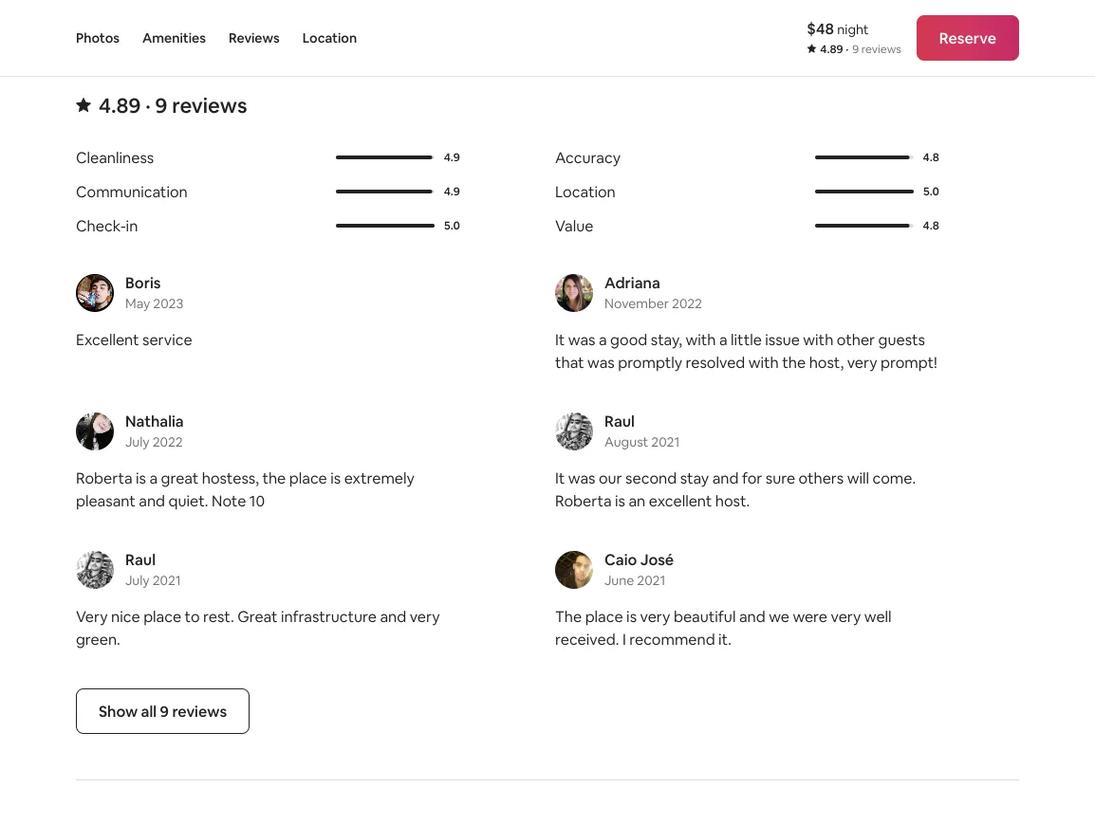 Task type: describe. For each thing, give the bounding box(es) containing it.
5.0 for location
[[923, 184, 939, 199]]

caio
[[604, 550, 637, 569]]

is inside it was our second stay and for sure others will come. roberta is an excellent host.
[[615, 491, 625, 510]]

photos button
[[76, 0, 120, 76]]

4.8 for accuracy
[[923, 150, 939, 165]]

it for it was a good stay, with a little issue with other guests that was promptly resolved with the host, very prompt!
[[555, 330, 565, 349]]

was for adriana
[[568, 330, 595, 349]]

sure
[[766, 468, 795, 488]]

2023
[[153, 295, 183, 312]]

reserve
[[939, 28, 996, 47]]

reserve button
[[917, 15, 1019, 61]]

green.
[[76, 630, 120, 649]]

4.8 for value
[[923, 218, 939, 233]]

show all 9 reviews
[[99, 702, 227, 721]]

prompt!
[[881, 352, 937, 372]]

and inside very nice place to rest. great infrastructure and very green.
[[380, 607, 406, 626]]

accuracy
[[555, 147, 621, 167]]

2021 for second
[[651, 434, 680, 451]]

great
[[161, 468, 199, 488]]

1 vertical spatial was
[[588, 352, 615, 372]]

nathalia july 2022
[[125, 411, 184, 451]]

resolved
[[686, 352, 745, 372]]

a for it was a good stay, with a little issue with other guests that was promptly resolved with the host, very prompt!
[[599, 330, 607, 349]]

nice
[[111, 607, 140, 626]]

josé
[[640, 550, 674, 569]]

nathalia
[[125, 411, 184, 431]]

raul august 2021
[[604, 411, 680, 451]]

is left great
[[136, 468, 146, 488]]

1 horizontal spatial 4.89
[[820, 42, 843, 56]]

november
[[604, 295, 669, 312]]

1 vertical spatial location
[[555, 182, 616, 201]]

august
[[604, 434, 648, 451]]

show
[[99, 702, 138, 721]]

will
[[847, 468, 869, 488]]

amenities button
[[142, 0, 206, 76]]

i
[[622, 630, 626, 649]]

is inside the place is very beautiful and we were very well received. i recommend it.
[[626, 607, 637, 626]]

adriana image
[[555, 274, 593, 312]]

hostess,
[[202, 468, 259, 488]]

1 vertical spatial reviews
[[172, 91, 247, 119]]

nathalia image
[[76, 413, 114, 451]]

0 horizontal spatial 4.89
[[99, 91, 141, 119]]

the inside the it was a good stay, with a little issue with other guests that was promptly resolved with the host, very prompt!
[[782, 352, 806, 372]]

received.
[[555, 630, 619, 649]]

raul image for it
[[555, 413, 593, 451]]

very inside very nice place to rest. great infrastructure and very green.
[[410, 607, 440, 626]]

0 horizontal spatial location
[[302, 29, 357, 47]]

june
[[604, 572, 634, 589]]

adriana
[[604, 273, 660, 292]]

9 inside button
[[160, 702, 169, 721]]

host,
[[809, 352, 844, 372]]

extremely
[[344, 468, 415, 488]]

caio josé image
[[555, 551, 593, 589]]

value
[[555, 216, 594, 235]]

0 horizontal spatial with
[[686, 330, 716, 349]]

1 horizontal spatial with
[[749, 352, 779, 372]]

stay,
[[651, 330, 682, 349]]

others
[[799, 468, 844, 488]]

show all 9 reviews button
[[76, 689, 250, 734]]

excellent
[[649, 491, 712, 510]]

raul image for it
[[555, 413, 593, 451]]

host.
[[715, 491, 750, 510]]

we
[[769, 607, 789, 626]]

5.0 for check-in
[[444, 218, 460, 233]]

very
[[76, 607, 108, 626]]

nathalia image
[[76, 413, 114, 451]]

great
[[237, 607, 278, 626]]

all
[[141, 702, 157, 721]]

0 vertical spatial 9
[[852, 42, 859, 56]]

guests
[[878, 330, 925, 349]]

other
[[837, 330, 875, 349]]

recommend
[[629, 630, 715, 649]]

caio josé june 2021
[[604, 550, 674, 589]]

2021 inside caio josé june 2021
[[637, 572, 665, 589]]

second
[[625, 468, 677, 488]]

was for raul
[[568, 468, 595, 488]]

10
[[249, 491, 265, 510]]

2 horizontal spatial with
[[803, 330, 833, 349]]

that
[[555, 352, 584, 372]]

caio josé image
[[555, 551, 593, 589]]

0 horizontal spatial ·
[[145, 91, 151, 119]]

check-in
[[76, 216, 138, 235]]

photos
[[76, 29, 120, 47]]

in
[[126, 216, 138, 235]]

0 horizontal spatial 4.89 · 9 reviews
[[99, 91, 247, 119]]



Task type: vqa. For each thing, say whether or not it's contained in the screenshot.


Task type: locate. For each thing, give the bounding box(es) containing it.
9
[[852, 42, 859, 56], [155, 91, 168, 119], [160, 702, 169, 721]]

pleasant
[[76, 491, 136, 510]]

a left little
[[719, 330, 727, 349]]

0 vertical spatial the
[[782, 352, 806, 372]]

it was a good stay, with a little issue with other guests that was promptly resolved with the host, very prompt!
[[555, 330, 937, 372]]

1 vertical spatial raul image
[[76, 551, 114, 589]]

roberta inside it was our second stay and for sure others will come. roberta is an excellent host.
[[555, 491, 612, 510]]

may
[[125, 295, 150, 312]]

1 4.9 from the top
[[444, 150, 460, 165]]

is left 'extremely'
[[330, 468, 341, 488]]

were
[[793, 607, 827, 626]]

1 vertical spatial 4.9
[[444, 184, 460, 199]]

place inside very nice place to rest. great infrastructure and very green.
[[143, 607, 181, 626]]

raul for our
[[604, 411, 635, 431]]

place left "to"
[[143, 607, 181, 626]]

0 horizontal spatial raul
[[125, 550, 156, 569]]

2021 inside the raul august 2021
[[651, 434, 680, 451]]

boris may 2023
[[125, 273, 183, 312]]

the down issue
[[782, 352, 806, 372]]

roberta inside roberta is a great hostess, the place is extremely pleasant and quiet. note 10
[[76, 468, 132, 488]]

stay
[[680, 468, 709, 488]]

and inside it was our second stay and for sure others will come. roberta is an excellent host.
[[712, 468, 739, 488]]

4.8 out of 5.0 image
[[815, 156, 913, 159], [815, 156, 910, 159], [815, 224, 913, 228], [815, 224, 910, 228]]

1 horizontal spatial ·
[[846, 42, 849, 56]]

$48 night
[[807, 19, 869, 38]]

very
[[847, 352, 877, 372], [410, 607, 440, 626], [640, 607, 670, 626], [831, 607, 861, 626]]

it for it was our second stay and for sure others will come. roberta is an excellent host.
[[555, 468, 565, 488]]

1 vertical spatial 2022
[[153, 434, 183, 451]]

for
[[742, 468, 762, 488]]

raul for place
[[125, 550, 156, 569]]

1 horizontal spatial raul image
[[555, 413, 593, 451]]

1 horizontal spatial a
[[599, 330, 607, 349]]

2 horizontal spatial a
[[719, 330, 727, 349]]

$48
[[807, 19, 834, 38]]

was left our
[[568, 468, 595, 488]]

1 horizontal spatial 4.89 · 9 reviews
[[820, 42, 901, 56]]

with down little
[[749, 352, 779, 372]]

9 right all
[[160, 702, 169, 721]]

4.89 · 9 reviews down night
[[820, 42, 901, 56]]

0 horizontal spatial place
[[143, 607, 181, 626]]

very nice place to rest. great infrastructure and very green.
[[76, 607, 440, 649]]

raul inside raul july 2021
[[125, 550, 156, 569]]

2 horizontal spatial place
[[585, 607, 623, 626]]

night
[[837, 20, 869, 37]]

communication
[[76, 182, 188, 201]]

with
[[686, 330, 716, 349], [803, 330, 833, 349], [749, 352, 779, 372]]

is left an
[[615, 491, 625, 510]]

was up that
[[568, 330, 595, 349]]

it inside it was our second stay and for sure others will come. roberta is an excellent host.
[[555, 468, 565, 488]]

boris
[[125, 273, 161, 292]]

raul image for very
[[76, 551, 114, 589]]

· down night
[[846, 42, 849, 56]]

and left we
[[739, 607, 766, 626]]

1 vertical spatial raul
[[125, 550, 156, 569]]

2022
[[672, 295, 702, 312], [153, 434, 183, 451]]

0 horizontal spatial 2022
[[153, 434, 183, 451]]

· up cleanliness
[[145, 91, 151, 119]]

0 horizontal spatial a
[[149, 468, 158, 488]]

raul image
[[555, 413, 593, 451], [76, 551, 114, 589]]

0 vertical spatial raul
[[604, 411, 635, 431]]

2 4.8 from the top
[[923, 218, 939, 233]]

1 vertical spatial 4.8
[[923, 218, 939, 233]]

it up that
[[555, 330, 565, 349]]

infrastructure
[[281, 607, 377, 626]]

4.89 up cleanliness
[[99, 91, 141, 119]]

and
[[712, 468, 739, 488], [139, 491, 165, 510], [380, 607, 406, 626], [739, 607, 766, 626]]

1 july from the top
[[125, 434, 150, 451]]

1 vertical spatial raul image
[[76, 551, 114, 589]]

2021 down quiet.
[[153, 572, 181, 589]]

rest.
[[203, 607, 234, 626]]

2 it from the top
[[555, 468, 565, 488]]

was
[[568, 330, 595, 349], [588, 352, 615, 372], [568, 468, 595, 488]]

4.9 for communication
[[444, 184, 460, 199]]

the place is very beautiful and we were very well received. i recommend it.
[[555, 607, 892, 649]]

raul image left august
[[555, 413, 593, 451]]

reviews right all
[[172, 702, 227, 721]]

july up nice
[[125, 572, 150, 589]]

july down the nathalia
[[125, 434, 150, 451]]

1 vertical spatial the
[[262, 468, 286, 488]]

excellent service
[[76, 330, 192, 349]]

raul up nice
[[125, 550, 156, 569]]

is down june
[[626, 607, 637, 626]]

it left our
[[555, 468, 565, 488]]

little
[[731, 330, 762, 349]]

1 vertical spatial roberta
[[555, 491, 612, 510]]

with up resolved
[[686, 330, 716, 349]]

1 vertical spatial 4.89
[[99, 91, 141, 119]]

an
[[629, 491, 646, 510]]

july for nathalia
[[125, 434, 150, 451]]

roberta is a great hostess, the place is extremely pleasant and quiet. note 10
[[76, 468, 415, 510]]

1 horizontal spatial place
[[289, 468, 327, 488]]

4.9 for cleanliness
[[444, 150, 460, 165]]

was right that
[[588, 352, 615, 372]]

5.0 out of 5.0 image
[[815, 190, 914, 193], [815, 190, 914, 193], [336, 224, 435, 228], [336, 224, 435, 228]]

4.89 · 9 reviews down amenities button
[[99, 91, 247, 119]]

it.
[[718, 630, 732, 649]]

2 july from the top
[[125, 572, 150, 589]]

0 vertical spatial 4.89 · 9 reviews
[[820, 42, 901, 56]]

2021
[[651, 434, 680, 451], [153, 572, 181, 589], [637, 572, 665, 589]]

raul image up very
[[76, 551, 114, 589]]

location down the accuracy in the right of the page
[[555, 182, 616, 201]]

2021 down josé on the bottom of page
[[637, 572, 665, 589]]

0 vertical spatial it
[[555, 330, 565, 349]]

4.9
[[444, 150, 460, 165], [444, 184, 460, 199]]

2022 for nathalia
[[153, 434, 183, 451]]

place inside roberta is a great hostess, the place is extremely pleasant and quiet. note 10
[[289, 468, 327, 488]]

0 vertical spatial 5.0
[[923, 184, 939, 199]]

raul up august
[[604, 411, 635, 431]]

place up the received.
[[585, 607, 623, 626]]

4.89 down $48 night
[[820, 42, 843, 56]]

very inside the it was a good stay, with a little issue with other guests that was promptly resolved with the host, very prompt!
[[847, 352, 877, 372]]

2022 inside adriana november 2022
[[672, 295, 702, 312]]

roberta
[[76, 468, 132, 488], [555, 491, 612, 510]]

0 vertical spatial 4.8
[[923, 150, 939, 165]]

2022 inside nathalia july 2022
[[153, 434, 183, 451]]

1 vertical spatial 9
[[155, 91, 168, 119]]

well
[[864, 607, 892, 626]]

2 4.9 from the top
[[444, 184, 460, 199]]

0 vertical spatial ·
[[846, 42, 849, 56]]

raul july 2021
[[125, 550, 181, 589]]

place inside the place is very beautiful and we were very well received. i recommend it.
[[585, 607, 623, 626]]

boris image
[[76, 274, 114, 312], [76, 274, 114, 312]]

0 vertical spatial location
[[302, 29, 357, 47]]

reviews inside button
[[172, 702, 227, 721]]

and inside roberta is a great hostess, the place is extremely pleasant and quiet. note 10
[[139, 491, 165, 510]]

1 vertical spatial 4.89 · 9 reviews
[[99, 91, 247, 119]]

2021 up 'second'
[[651, 434, 680, 451]]

our
[[599, 468, 622, 488]]

excellent
[[76, 330, 139, 349]]

2021 for to
[[153, 572, 181, 589]]

it
[[555, 330, 565, 349], [555, 468, 565, 488]]

4.89 · 9 reviews
[[820, 42, 901, 56], [99, 91, 247, 119]]

place
[[289, 468, 327, 488], [143, 607, 181, 626], [585, 607, 623, 626]]

come.
[[873, 468, 916, 488]]

it was our second stay and for sure others will come. roberta is an excellent host.
[[555, 468, 916, 510]]

2 vertical spatial 9
[[160, 702, 169, 721]]

9 down night
[[852, 42, 859, 56]]

july
[[125, 434, 150, 451], [125, 572, 150, 589]]

it inside the it was a good stay, with a little issue with other guests that was promptly resolved with the host, very prompt!
[[555, 330, 565, 349]]

5.0
[[923, 184, 939, 199], [444, 218, 460, 233]]

issue
[[765, 330, 800, 349]]

0 horizontal spatial 5.0
[[444, 218, 460, 233]]

a inside roberta is a great hostess, the place is extremely pleasant and quiet. note 10
[[149, 468, 158, 488]]

0 vertical spatial 4.89
[[820, 42, 843, 56]]

the up '10'
[[262, 468, 286, 488]]

cleanliness
[[76, 147, 154, 167]]

0 vertical spatial raul image
[[555, 413, 593, 451]]

·
[[846, 42, 849, 56], [145, 91, 151, 119]]

and right 'infrastructure'
[[380, 607, 406, 626]]

roberta up pleasant
[[76, 468, 132, 488]]

raul image
[[555, 413, 593, 451], [76, 551, 114, 589]]

2 vertical spatial was
[[568, 468, 595, 488]]

roberta down our
[[555, 491, 612, 510]]

amenities
[[142, 29, 206, 47]]

the inside roberta is a great hostess, the place is extremely pleasant and quiet. note 10
[[262, 468, 286, 488]]

adriana image
[[555, 274, 593, 312]]

1 4.8 from the top
[[923, 150, 939, 165]]

raul image for very
[[76, 551, 114, 589]]

0 vertical spatial 4.9
[[444, 150, 460, 165]]

0 vertical spatial roberta
[[76, 468, 132, 488]]

1 it from the top
[[555, 330, 565, 349]]

a for roberta is a great hostess, the place is extremely pleasant and quiet. note 10
[[149, 468, 158, 488]]

4.89
[[820, 42, 843, 56], [99, 91, 141, 119]]

0 horizontal spatial the
[[262, 468, 286, 488]]

note
[[212, 491, 246, 510]]

1 horizontal spatial 2022
[[672, 295, 702, 312]]

check-
[[76, 216, 126, 235]]

0 vertical spatial reviews
[[862, 42, 901, 56]]

2 vertical spatial reviews
[[172, 702, 227, 721]]

location right reviews button at the top left
[[302, 29, 357, 47]]

was inside it was our second stay and for sure others will come. roberta is an excellent host.
[[568, 468, 595, 488]]

1 horizontal spatial 5.0
[[923, 184, 939, 199]]

0 vertical spatial 2022
[[672, 295, 702, 312]]

1 horizontal spatial raul image
[[555, 413, 593, 451]]

reviews
[[862, 42, 901, 56], [172, 91, 247, 119], [172, 702, 227, 721]]

a left good
[[599, 330, 607, 349]]

2022 down the nathalia
[[153, 434, 183, 451]]

july for raul
[[125, 572, 150, 589]]

service
[[142, 330, 192, 349]]

raul image left august
[[555, 413, 593, 451]]

and down great
[[139, 491, 165, 510]]

0 horizontal spatial raul image
[[76, 551, 114, 589]]

1 horizontal spatial roberta
[[555, 491, 612, 510]]

1 horizontal spatial the
[[782, 352, 806, 372]]

a
[[599, 330, 607, 349], [719, 330, 727, 349], [149, 468, 158, 488]]

raul
[[604, 411, 635, 431], [125, 550, 156, 569]]

0 vertical spatial was
[[568, 330, 595, 349]]

and up the host.
[[712, 468, 739, 488]]

beautiful
[[674, 607, 736, 626]]

1 vertical spatial it
[[555, 468, 565, 488]]

1 vertical spatial july
[[125, 572, 150, 589]]

1 horizontal spatial raul
[[604, 411, 635, 431]]

raul image up very
[[76, 551, 114, 589]]

adriana november 2022
[[604, 273, 702, 312]]

reviews down amenities button
[[172, 91, 247, 119]]

0 vertical spatial raul image
[[555, 413, 593, 451]]

location button
[[302, 0, 357, 76]]

2022 up stay,
[[672, 295, 702, 312]]

4.9 out of 5.0 image
[[336, 156, 434, 159], [336, 156, 432, 159], [336, 190, 434, 193], [336, 190, 432, 193]]

list
[[68, 273, 1027, 689]]

1 vertical spatial ·
[[145, 91, 151, 119]]

1 horizontal spatial location
[[555, 182, 616, 201]]

reviews
[[229, 29, 280, 47]]

reviews down night
[[862, 42, 901, 56]]

promptly
[[618, 352, 682, 372]]

july inside nathalia july 2022
[[125, 434, 150, 451]]

1 vertical spatial 5.0
[[444, 218, 460, 233]]

reviews button
[[229, 0, 280, 76]]

0 horizontal spatial roberta
[[76, 468, 132, 488]]

to
[[185, 607, 200, 626]]

the
[[555, 607, 582, 626]]

2021 inside raul july 2021
[[153, 572, 181, 589]]

0 vertical spatial july
[[125, 434, 150, 451]]

a left great
[[149, 468, 158, 488]]

july inside raul july 2021
[[125, 572, 150, 589]]

with up host,
[[803, 330, 833, 349]]

0 horizontal spatial raul image
[[76, 551, 114, 589]]

place left 'extremely'
[[289, 468, 327, 488]]

2022 for adriana
[[672, 295, 702, 312]]

quiet.
[[168, 491, 208, 510]]

list containing boris
[[68, 273, 1027, 689]]

raul inside the raul august 2021
[[604, 411, 635, 431]]

and inside the place is very beautiful and we were very well received. i recommend it.
[[739, 607, 766, 626]]

9 down amenities
[[155, 91, 168, 119]]

good
[[610, 330, 647, 349]]



